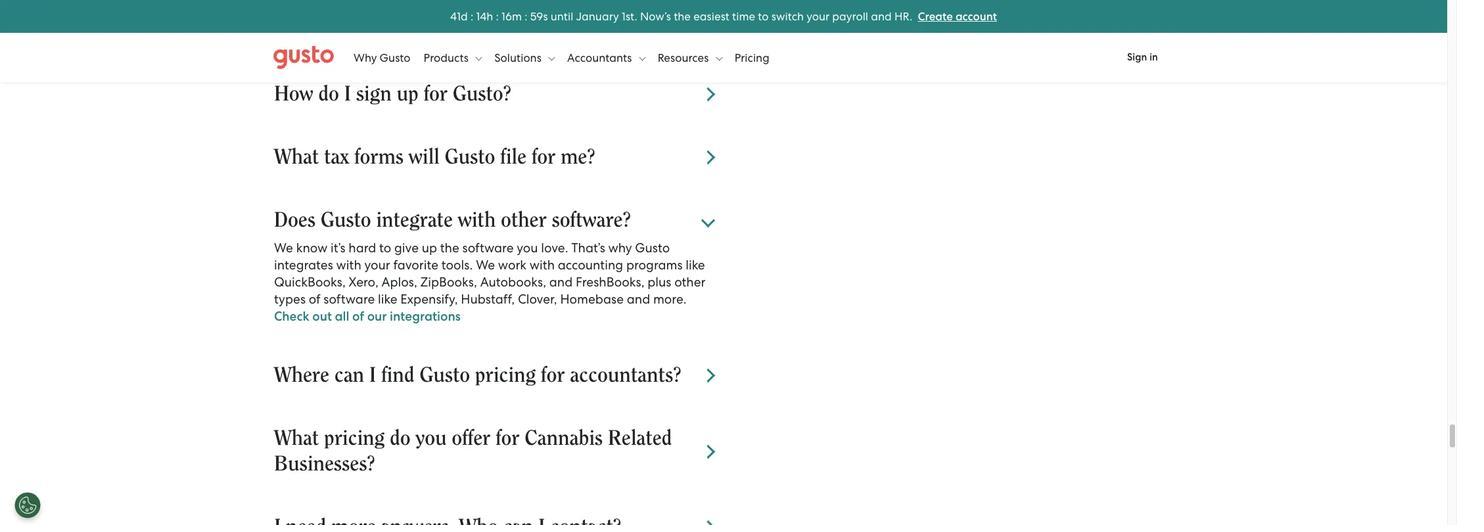 Task type: describe. For each thing, give the bounding box(es) containing it.
know
[[296, 241, 328, 256]]

how do you bill for contractors?
[[274, 20, 547, 41]]

homebase
[[560, 292, 624, 307]]

expensify,
[[400, 292, 458, 307]]

easiest
[[693, 10, 730, 23]]

file
[[500, 147, 526, 168]]

favorite
[[393, 258, 438, 273]]

cannabis
[[525, 428, 603, 449]]

forms
[[354, 147, 404, 168]]

0 horizontal spatial with
[[336, 258, 361, 273]]

1 horizontal spatial and
[[627, 292, 650, 307]]

payroll
[[832, 10, 868, 23]]

give
[[394, 241, 419, 256]]

where can i find gusto pricing for accountants?
[[274, 365, 681, 386]]

sign in link
[[1111, 43, 1174, 72]]

that's
[[571, 241, 605, 256]]

our
[[367, 309, 387, 324]]

in
[[1150, 51, 1158, 63]]

accountants?
[[570, 365, 681, 386]]

main element
[[273, 38, 1174, 77]]

plus
[[648, 275, 671, 290]]

0 vertical spatial software
[[462, 241, 514, 256]]

hr.
[[895, 10, 912, 23]]

5
[[530, 10, 537, 23]]

integrations
[[390, 309, 461, 324]]

for inside what pricing do you offer for cannabis related businesses?
[[496, 428, 520, 449]]

does gusto integrate with other software?
[[274, 210, 631, 231]]

autobooks,
[[480, 275, 546, 290]]

hubstaff,
[[461, 292, 515, 307]]

quickbooks,
[[274, 275, 346, 290]]

solutions
[[494, 51, 544, 64]]

how for how do you bill for contractors?
[[274, 20, 313, 41]]

it's
[[331, 241, 345, 256]]

we know it's hard to give up the software you love. that's why gusto integrates with your favorite tools. we work with accounting programs like quickbooks, xero, aplos, zipbooks, autobooks, and freshbooks, plus other types of software like expensify, hubstaff, clover, homebase and more. check out all of our integrations
[[274, 241, 706, 324]]

related
[[608, 428, 672, 449]]

how for how do i sign up for gusto?
[[274, 83, 313, 105]]

resources
[[658, 51, 712, 64]]

why gusto
[[354, 51, 411, 64]]

january
[[576, 10, 619, 23]]

gusto right find
[[419, 365, 470, 386]]

zipbooks,
[[420, 275, 477, 290]]

sign
[[1127, 51, 1147, 63]]

freshbooks,
[[576, 275, 644, 290]]

1 horizontal spatial of
[[352, 309, 364, 324]]

clover,
[[518, 292, 557, 307]]

gusto left file
[[445, 147, 495, 168]]

pricing
[[735, 51, 769, 64]]

why
[[608, 241, 632, 256]]

your inside we know it's hard to give up the software you love. that's why gusto integrates with your favorite tools. we work with accounting programs like quickbooks, xero, aplos, zipbooks, autobooks, and freshbooks, plus other types of software like expensify, hubstaff, clover, homebase and more. check out all of our integrations
[[364, 258, 390, 273]]

sign
[[356, 83, 392, 105]]

why
[[354, 51, 377, 64]]

do for i
[[318, 83, 339, 105]]

for right file
[[531, 147, 556, 168]]

3 1 from the left
[[502, 10, 505, 23]]

other inside we know it's hard to give up the software you love. that's why gusto integrates with your favorite tools. we work with accounting programs like quickbooks, xero, aplos, zipbooks, autobooks, and freshbooks, plus other types of software like expensify, hubstaff, clover, homebase and more. check out all of our integrations
[[674, 275, 706, 290]]

to inside we know it's hard to give up the software you love. that's why gusto integrates with your favorite tools. we work with accounting programs like quickbooks, xero, aplos, zipbooks, autobooks, and freshbooks, plus other types of software like expensify, hubstaff, clover, homebase and more. check out all of our integrations
[[379, 241, 391, 256]]

love.
[[541, 241, 568, 256]]

for up cannabis
[[541, 365, 565, 386]]

resources button
[[658, 38, 722, 77]]

you inside what pricing do you offer for cannabis related businesses?
[[416, 428, 447, 449]]

now's
[[640, 10, 671, 23]]

check out all of our integrations link
[[274, 309, 461, 324]]

where
[[274, 365, 329, 386]]

0 horizontal spatial of
[[309, 292, 320, 307]]

i for find
[[369, 365, 376, 386]]

xero,
[[349, 275, 378, 290]]

your inside 4 1 d : 1 4 h : 1 6 m : 5 9 s until january 1st. now's the easiest time to switch your payroll and hr. create account
[[807, 10, 830, 23]]

2 horizontal spatial with
[[530, 258, 555, 273]]

you inside we know it's hard to give up the software you love. that's why gusto integrates with your favorite tools. we work with accounting programs like quickbooks, xero, aplos, zipbooks, autobooks, and freshbooks, plus other types of software like expensify, hubstaff, clover, homebase and more. check out all of our integrations
[[517, 241, 538, 256]]

pricing link
[[735, 38, 769, 77]]

h :
[[487, 10, 499, 23]]

will
[[409, 147, 440, 168]]

1 vertical spatial like
[[378, 292, 397, 307]]

2 4 from the left
[[480, 10, 487, 23]]

contractors?
[[442, 20, 547, 41]]

types
[[274, 292, 306, 307]]

accountants
[[567, 51, 635, 64]]

create
[[918, 10, 953, 23]]

businesses?
[[274, 454, 375, 475]]

0 horizontal spatial and
[[549, 275, 573, 290]]



Task type: locate. For each thing, give the bounding box(es) containing it.
do for you
[[318, 20, 339, 41]]

up right sign
[[397, 83, 418, 105]]

1 horizontal spatial your
[[807, 10, 830, 23]]

solutions button
[[494, 38, 555, 77]]

we up integrates
[[274, 241, 293, 256]]

tools.
[[442, 258, 473, 273]]

2 horizontal spatial you
[[517, 241, 538, 256]]

switch
[[771, 10, 804, 23]]

1 vertical spatial we
[[476, 258, 495, 273]]

1st.
[[622, 10, 637, 23]]

0 horizontal spatial pricing
[[324, 428, 385, 449]]

0 vertical spatial to
[[758, 10, 769, 23]]

you up work
[[517, 241, 538, 256]]

0 horizontal spatial 4
[[450, 10, 457, 23]]

for right bill
[[413, 20, 437, 41]]

accounting
[[558, 258, 623, 273]]

4 left d : on the left of the page
[[450, 10, 457, 23]]

and down "plus"
[[627, 292, 650, 307]]

1 horizontal spatial to
[[758, 10, 769, 23]]

offer
[[452, 428, 490, 449]]

1 how from the top
[[274, 20, 313, 41]]

d :
[[461, 10, 473, 23]]

what pricing do you offer for cannabis related businesses?
[[274, 428, 672, 475]]

1 vertical spatial what
[[274, 428, 319, 449]]

0 horizontal spatial your
[[364, 258, 390, 273]]

to left the give
[[379, 241, 391, 256]]

s
[[543, 10, 548, 23]]

and left hr. at the right
[[871, 10, 892, 23]]

until
[[551, 10, 573, 23]]

1 vertical spatial software
[[324, 292, 375, 307]]

gusto down bill
[[380, 51, 411, 64]]

0 vertical spatial do
[[318, 20, 339, 41]]

what up businesses?
[[274, 428, 319, 449]]

online payroll services, hr, and benefits | gusto image
[[273, 46, 334, 69]]

to inside 4 1 d : 1 4 h : 1 6 m : 5 9 s until january 1st. now's the easiest time to switch your payroll and hr. create account
[[758, 10, 769, 23]]

1 horizontal spatial 4
[[480, 10, 487, 23]]

1 what from the top
[[274, 147, 319, 168]]

0 vertical spatial i
[[344, 83, 351, 105]]

0 horizontal spatial you
[[344, 20, 375, 41]]

what left the tax
[[274, 147, 319, 168]]

i
[[344, 83, 351, 105], [369, 365, 376, 386]]

1 left h :
[[457, 10, 461, 23]]

1 vertical spatial you
[[517, 241, 538, 256]]

find
[[381, 365, 414, 386]]

products
[[424, 51, 471, 64]]

does
[[274, 210, 315, 231]]

2 1 from the left
[[476, 10, 480, 23]]

up up favorite
[[422, 241, 437, 256]]

aplos,
[[382, 275, 417, 290]]

2 horizontal spatial and
[[871, 10, 892, 23]]

1 horizontal spatial the
[[674, 10, 691, 23]]

your up xero,
[[364, 258, 390, 273]]

what
[[274, 147, 319, 168], [274, 428, 319, 449]]

like up our
[[378, 292, 397, 307]]

the inside 4 1 d : 1 4 h : 1 6 m : 5 9 s until january 1st. now's the easiest time to switch your payroll and hr. create account
[[674, 10, 691, 23]]

sign in
[[1127, 51, 1158, 63]]

1 vertical spatial the
[[440, 241, 459, 256]]

1 vertical spatial other
[[674, 275, 706, 290]]

other up love.
[[501, 210, 547, 231]]

0 vertical spatial the
[[674, 10, 691, 23]]

for down products
[[424, 83, 448, 105]]

gusto inside the why gusto link
[[380, 51, 411, 64]]

how
[[274, 20, 313, 41], [274, 83, 313, 105]]

all
[[335, 309, 349, 324]]

and up clover,
[[549, 275, 573, 290]]

for
[[413, 20, 437, 41], [424, 83, 448, 105], [531, 147, 556, 168], [541, 365, 565, 386], [496, 428, 520, 449]]

how down online payroll services, hr, and benefits | gusto image at the top left
[[274, 83, 313, 105]]

software
[[462, 241, 514, 256], [324, 292, 375, 307]]

do up online payroll services, hr, and benefits | gusto image at the top left
[[318, 20, 339, 41]]

other up more.
[[674, 275, 706, 290]]

for right offer
[[496, 428, 520, 449]]

1 horizontal spatial you
[[416, 428, 447, 449]]

0 vertical spatial what
[[274, 147, 319, 168]]

work
[[498, 258, 527, 273]]

we left work
[[476, 258, 495, 273]]

1 horizontal spatial 1
[[476, 10, 480, 23]]

4 right d : on the left of the page
[[480, 10, 487, 23]]

software?
[[552, 210, 631, 231]]

2 what from the top
[[274, 428, 319, 449]]

of right all
[[352, 309, 364, 324]]

bill
[[380, 20, 408, 41]]

1 vertical spatial your
[[364, 258, 390, 273]]

4
[[450, 10, 457, 23], [480, 10, 487, 23]]

like right the 'programs'
[[686, 258, 705, 273]]

integrate
[[376, 210, 453, 231]]

more.
[[653, 292, 687, 307]]

9
[[537, 10, 543, 23]]

0 horizontal spatial we
[[274, 241, 293, 256]]

1 1 from the left
[[457, 10, 461, 23]]

gusto up the 'programs'
[[635, 241, 670, 256]]

out
[[312, 309, 332, 324]]

2 how from the top
[[274, 83, 313, 105]]

the up tools. at the left
[[440, 241, 459, 256]]

0 horizontal spatial up
[[397, 83, 418, 105]]

and inside 4 1 d : 1 4 h : 1 6 m : 5 9 s until january 1st. now's the easiest time to switch your payroll and hr. create account
[[871, 10, 892, 23]]

to
[[758, 10, 769, 23], [379, 241, 391, 256]]

do inside what pricing do you offer for cannabis related businesses?
[[390, 428, 410, 449]]

i left sign
[[344, 83, 351, 105]]

1 horizontal spatial we
[[476, 258, 495, 273]]

1 vertical spatial to
[[379, 241, 391, 256]]

what for what pricing do you offer for cannabis related businesses?
[[274, 428, 319, 449]]

the
[[674, 10, 691, 23], [440, 241, 459, 256]]

like
[[686, 258, 705, 273], [378, 292, 397, 307]]

do
[[318, 20, 339, 41], [318, 83, 339, 105], [390, 428, 410, 449]]

2 vertical spatial and
[[627, 292, 650, 307]]

0 horizontal spatial 1
[[457, 10, 461, 23]]

6
[[505, 10, 512, 23]]

software up all
[[324, 292, 375, 307]]

products button
[[424, 38, 482, 77]]

0 vertical spatial and
[[871, 10, 892, 23]]

software up work
[[462, 241, 514, 256]]

and
[[871, 10, 892, 23], [549, 275, 573, 290], [627, 292, 650, 307]]

m :
[[512, 10, 527, 23]]

with up tools. at the left
[[458, 210, 496, 231]]

1 vertical spatial of
[[352, 309, 364, 324]]

0 horizontal spatial other
[[501, 210, 547, 231]]

0 vertical spatial up
[[397, 83, 418, 105]]

with down it's
[[336, 258, 361, 273]]

you up why
[[344, 20, 375, 41]]

what inside what pricing do you offer for cannabis related businesses?
[[274, 428, 319, 449]]

you left offer
[[416, 428, 447, 449]]

hard
[[349, 241, 376, 256]]

1 horizontal spatial like
[[686, 258, 705, 273]]

you
[[344, 20, 375, 41], [517, 241, 538, 256], [416, 428, 447, 449]]

gusto?
[[453, 83, 511, 105]]

gusto inside we know it's hard to give up the software you love. that's why gusto integrates with your favorite tools. we work with accounting programs like quickbooks, xero, aplos, zipbooks, autobooks, and freshbooks, plus other types of software like expensify, hubstaff, clover, homebase and more. check out all of our integrations
[[635, 241, 670, 256]]

how do i sign up for gusto?
[[274, 83, 511, 105]]

0 vertical spatial your
[[807, 10, 830, 23]]

gusto up it's
[[321, 210, 371, 231]]

integrates
[[274, 258, 333, 273]]

we
[[274, 241, 293, 256], [476, 258, 495, 273]]

0 horizontal spatial like
[[378, 292, 397, 307]]

1 vertical spatial up
[[422, 241, 437, 256]]

1 horizontal spatial other
[[674, 275, 706, 290]]

how up online payroll services, hr, and benefits | gusto image at the top left
[[274, 20, 313, 41]]

the inside we know it's hard to give up the software you love. that's why gusto integrates with your favorite tools. we work with accounting programs like quickbooks, xero, aplos, zipbooks, autobooks, and freshbooks, plus other types of software like expensify, hubstaff, clover, homebase and more. check out all of our integrations
[[440, 241, 459, 256]]

account
[[956, 10, 997, 23]]

0 horizontal spatial i
[[344, 83, 351, 105]]

0 horizontal spatial software
[[324, 292, 375, 307]]

what tax forms will gusto file for me?
[[274, 147, 595, 168]]

your
[[807, 10, 830, 23], [364, 258, 390, 273]]

tax
[[324, 147, 349, 168]]

why gusto link
[[354, 38, 411, 77]]

0 vertical spatial you
[[344, 20, 375, 41]]

0 horizontal spatial the
[[440, 241, 459, 256]]

of down quickbooks,
[[309, 292, 320, 307]]

your right switch
[[807, 10, 830, 23]]

1 horizontal spatial i
[[369, 365, 376, 386]]

up inside we know it's hard to give up the software you love. that's why gusto integrates with your favorite tools. we work with accounting programs like quickbooks, xero, aplos, zipbooks, autobooks, and freshbooks, plus other types of software like expensify, hubstaff, clover, homebase and more. check out all of our integrations
[[422, 241, 437, 256]]

2 vertical spatial you
[[416, 428, 447, 449]]

1 horizontal spatial with
[[458, 210, 496, 231]]

1 horizontal spatial pricing
[[475, 365, 536, 386]]

do down online payroll services, hr, and benefits | gusto image at the top left
[[318, 83, 339, 105]]

to right time
[[758, 10, 769, 23]]

1 vertical spatial pricing
[[324, 428, 385, 449]]

1 horizontal spatial software
[[462, 241, 514, 256]]

0 vertical spatial pricing
[[475, 365, 536, 386]]

create account link
[[918, 10, 997, 23]]

i right can
[[369, 365, 376, 386]]

of
[[309, 292, 320, 307], [352, 309, 364, 324]]

1 vertical spatial do
[[318, 83, 339, 105]]

do down find
[[390, 428, 410, 449]]

i for sign
[[344, 83, 351, 105]]

1 vertical spatial how
[[274, 83, 313, 105]]

1 vertical spatial and
[[549, 275, 573, 290]]

up
[[397, 83, 418, 105], [422, 241, 437, 256]]

0 horizontal spatial to
[[379, 241, 391, 256]]

pricing inside what pricing do you offer for cannabis related businesses?
[[324, 428, 385, 449]]

1 vertical spatial i
[[369, 365, 376, 386]]

time
[[732, 10, 755, 23]]

check
[[274, 309, 309, 324]]

other
[[501, 210, 547, 231], [674, 275, 706, 290]]

programs
[[626, 258, 683, 273]]

me?
[[561, 147, 595, 168]]

accountants button
[[567, 38, 646, 77]]

4 1 d : 1 4 h : 1 6 m : 5 9 s until january 1st. now's the easiest time to switch your payroll and hr. create account
[[450, 10, 997, 23]]

2 horizontal spatial 1
[[502, 10, 505, 23]]

2 vertical spatial do
[[390, 428, 410, 449]]

pricing
[[475, 365, 536, 386], [324, 428, 385, 449]]

0 vertical spatial other
[[501, 210, 547, 231]]

1 horizontal spatial up
[[422, 241, 437, 256]]

gusto
[[380, 51, 411, 64], [445, 147, 495, 168], [321, 210, 371, 231], [635, 241, 670, 256], [419, 365, 470, 386]]

with down love.
[[530, 258, 555, 273]]

1 4 from the left
[[450, 10, 457, 23]]

0 vertical spatial of
[[309, 292, 320, 307]]

1 right d : on the left of the page
[[476, 10, 480, 23]]

0 vertical spatial like
[[686, 258, 705, 273]]

can
[[334, 365, 364, 386]]

what for what tax forms will gusto file for me?
[[274, 147, 319, 168]]

0 vertical spatial we
[[274, 241, 293, 256]]

0 vertical spatial how
[[274, 20, 313, 41]]

1 right h :
[[502, 10, 505, 23]]

the right now's
[[674, 10, 691, 23]]



Task type: vqa. For each thing, say whether or not it's contained in the screenshot.
SMBs at the right of the page
no



